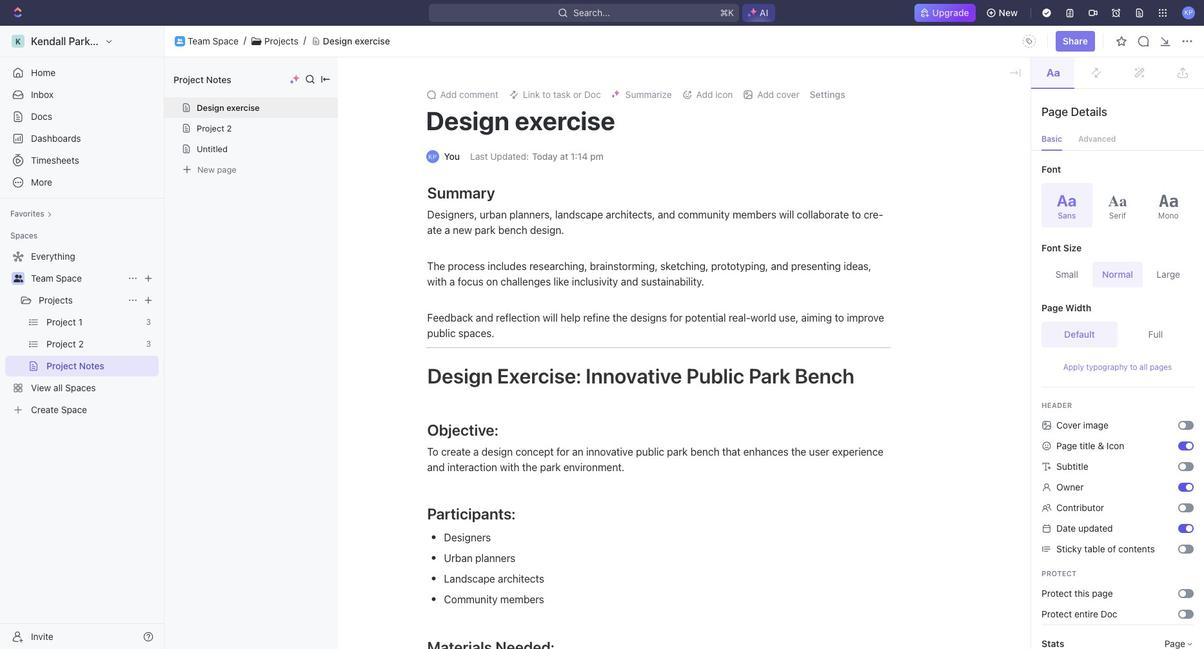 Task type: locate. For each thing, give the bounding box(es) containing it.
team
[[188, 35, 210, 46], [31, 273, 53, 284]]

2 font from the top
[[1042, 243, 1061, 254]]

and up spaces.
[[476, 312, 493, 324]]

0 vertical spatial project 2
[[197, 123, 232, 134]]

2 down 1
[[78, 339, 84, 350]]

2
[[227, 123, 232, 134], [78, 339, 84, 350]]

all left pages
[[1140, 363, 1148, 372]]

to left cre
[[852, 209, 861, 221]]

1 horizontal spatial exercise
[[355, 35, 390, 46]]

architects
[[498, 573, 544, 585]]

1 vertical spatial public
[[636, 446, 664, 458]]

park left that on the right bottom
[[667, 446, 688, 458]]

project 2 inside project 2 link
[[46, 339, 84, 350]]

1 horizontal spatial spaces
[[65, 383, 96, 393]]

0 horizontal spatial kp
[[428, 153, 437, 161]]

1 horizontal spatial notes
[[206, 74, 231, 85]]

page width
[[1042, 303, 1092, 314]]

1 vertical spatial page
[[1092, 588, 1113, 599]]

the left user
[[791, 446, 807, 458]]

0 horizontal spatial spaces
[[10, 231, 38, 241]]

3 right project 1 link
[[146, 317, 151, 327]]

1 horizontal spatial team
[[188, 35, 210, 46]]

1 horizontal spatial user group image
[[177, 39, 183, 44]]

1 vertical spatial page
[[1042, 303, 1063, 314]]

1 vertical spatial team
[[31, 273, 53, 284]]

0 horizontal spatial notes
[[79, 361, 104, 372]]

for left an
[[557, 446, 570, 458]]

0 vertical spatial members
[[733, 209, 777, 221]]

font down basic
[[1042, 164, 1061, 175]]

like
[[554, 276, 569, 288]]

0 horizontal spatial with
[[427, 276, 447, 288]]

and down to
[[427, 462, 445, 473]]

0 vertical spatial for
[[670, 312, 683, 324]]

new down untitled
[[197, 164, 215, 174]]

feedback
[[427, 312, 473, 324]]

protect down the protect this page
[[1042, 609, 1072, 620]]

kp inside dropdown button
[[1185, 9, 1193, 16]]

1 horizontal spatial with
[[500, 462, 520, 473]]

and left presenting
[[771, 261, 789, 272]]

objective:
[[427, 421, 498, 439]]

1 vertical spatial for
[[557, 446, 570, 458]]

date
[[1057, 523, 1076, 534]]

1 horizontal spatial for
[[670, 312, 683, 324]]

1 vertical spatial will
[[543, 312, 558, 324]]

a up interaction
[[473, 446, 479, 458]]

the down concept
[[522, 462, 537, 473]]

projects
[[264, 35, 298, 46], [39, 295, 73, 306]]

1 vertical spatial bench
[[691, 446, 720, 458]]

with down design
[[500, 462, 520, 473]]

new inside new button
[[999, 7, 1018, 18]]

protect down sticky
[[1042, 570, 1077, 578]]

add for add icon
[[696, 89, 713, 100]]

1 font from the top
[[1042, 164, 1061, 175]]

0 horizontal spatial projects link
[[39, 290, 123, 311]]

team for team space link to the bottom
[[31, 273, 53, 284]]

with
[[427, 276, 447, 288], [500, 462, 520, 473]]

will
[[779, 209, 794, 221], [543, 312, 558, 324]]

exercise for project 2
[[227, 103, 260, 113]]

timesheets
[[31, 155, 79, 166]]

3 up project notes link
[[146, 339, 151, 349]]

experience
[[832, 446, 884, 458]]

0 vertical spatial park
[[475, 224, 496, 236]]

add left icon
[[696, 89, 713, 100]]

page down cover
[[1057, 441, 1077, 452]]

bench down the planners,
[[498, 224, 527, 236]]

0 vertical spatial a
[[445, 224, 450, 236]]

page up basic
[[1042, 105, 1068, 119]]

0 vertical spatial bench
[[498, 224, 527, 236]]

project 2 link
[[46, 334, 141, 355]]

spaces up the create space link
[[65, 383, 96, 393]]

1:14
[[571, 151, 588, 162]]

to right link
[[543, 89, 551, 100]]

1 vertical spatial doc
[[1101, 609, 1118, 620]]

and right 'architects,'
[[658, 209, 675, 221]]

all right view
[[53, 383, 63, 393]]

0 vertical spatial notes
[[206, 74, 231, 85]]

designers
[[444, 532, 491, 544]]

tree
[[5, 246, 159, 421]]

size
[[1064, 243, 1082, 254]]

add for add cover
[[758, 89, 774, 100]]

1 vertical spatial project notes
[[46, 361, 104, 372]]

project for project 2 link
[[46, 339, 76, 350]]

1 vertical spatial 2
[[78, 339, 84, 350]]

page for page title & icon
[[1057, 441, 1077, 452]]

team space inside sidebar navigation
[[31, 273, 82, 284]]

design exercise: innovative public park bench
[[427, 364, 855, 388]]

1
[[78, 317, 82, 328]]

innovative
[[586, 364, 682, 388]]

1 add from the left
[[440, 89, 457, 100]]

notes inside tree
[[79, 361, 104, 372]]

with down the the
[[427, 276, 447, 288]]

upgrade
[[932, 7, 969, 18]]

2 horizontal spatial exercise
[[515, 105, 615, 135]]

0 horizontal spatial add
[[440, 89, 457, 100]]

will left help
[[543, 312, 558, 324]]

community
[[678, 209, 730, 221]]

0 vertical spatial font
[[1042, 164, 1061, 175]]

pages
[[1150, 363, 1172, 372]]

font for font
[[1042, 164, 1061, 175]]

1 horizontal spatial projects
[[264, 35, 298, 46]]

bench left that on the right bottom
[[691, 446, 720, 458]]

new right upgrade
[[999, 7, 1018, 18]]

serif
[[1109, 211, 1126, 220]]

protect
[[1042, 570, 1077, 578], [1042, 588, 1072, 599], [1042, 609, 1072, 620]]

planners
[[475, 553, 516, 564]]

0 horizontal spatial the
[[522, 462, 537, 473]]

2 vertical spatial a
[[473, 446, 479, 458]]

0 vertical spatial team
[[188, 35, 210, 46]]

title
[[1080, 441, 1096, 452]]

font left size
[[1042, 243, 1061, 254]]

on
[[486, 276, 498, 288]]

designs
[[631, 312, 667, 324]]

user group image inside sidebar navigation
[[13, 275, 23, 283]]

0 horizontal spatial exercise
[[227, 103, 260, 113]]

0 horizontal spatial doc
[[584, 89, 601, 100]]

3 for 1
[[146, 317, 151, 327]]

1 vertical spatial protect
[[1042, 588, 1072, 599]]

create
[[441, 446, 471, 458]]

last updated: today at 1:14 pm
[[470, 151, 604, 162]]

a left new
[[445, 224, 450, 236]]

prototyping,
[[711, 261, 768, 272]]

will inside feedback and reflection will help refine the designs for potential real-world use, aiming to improve public spaces.
[[543, 312, 558, 324]]

for inside feedback and reflection will help refine the designs for potential real-world use, aiming to improve public spaces.
[[670, 312, 683, 324]]

0 vertical spatial will
[[779, 209, 794, 221]]

0 horizontal spatial park
[[475, 224, 496, 236]]

0 horizontal spatial for
[[557, 446, 570, 458]]

0 horizontal spatial page
[[217, 164, 237, 174]]

protect for protect this page
[[1042, 588, 1072, 599]]

project
[[174, 74, 204, 85], [197, 123, 224, 134], [46, 317, 76, 328], [46, 339, 76, 350], [46, 361, 77, 372]]

1 horizontal spatial public
[[636, 446, 664, 458]]

spaces down 'favorites'
[[10, 231, 38, 241]]

protect left this
[[1042, 588, 1072, 599]]

0 vertical spatial project notes
[[174, 74, 231, 85]]

with inside the process includes researching, brainstorming, sketching, prototyping, and presenting ideas, with a focus on challenges like inclusivity and sustainability.
[[427, 276, 447, 288]]

user group image
[[177, 39, 183, 44], [13, 275, 23, 283]]

1 horizontal spatial design exercise
[[323, 35, 390, 46]]

a left focus
[[450, 276, 455, 288]]

contributor
[[1057, 503, 1104, 513]]

collaborate
[[797, 209, 849, 221]]

1 horizontal spatial new
[[999, 7, 1018, 18]]

summary
[[427, 184, 495, 202]]

public right innovative
[[636, 446, 664, 458]]

doc right or
[[584, 89, 601, 100]]

1 vertical spatial notes
[[79, 361, 104, 372]]

2 add from the left
[[696, 89, 713, 100]]

potential
[[685, 312, 726, 324]]

1 horizontal spatial project notes
[[174, 74, 231, 85]]

1 vertical spatial spaces
[[65, 383, 96, 393]]

team inside tree
[[31, 273, 53, 284]]

0 vertical spatial protect
[[1042, 570, 1077, 578]]

1 horizontal spatial park
[[540, 462, 561, 473]]

real-
[[729, 312, 751, 324]]

1 3 from the top
[[146, 317, 151, 327]]

page left width
[[1042, 303, 1063, 314]]

1 horizontal spatial add
[[696, 89, 713, 100]]

share
[[1063, 35, 1088, 46]]

park inside "designers, urban planners, landscape architects, and community members will collaborate to cre ate a new park bench design."
[[475, 224, 496, 236]]

ai button
[[742, 4, 776, 22]]

small
[[1056, 269, 1079, 280]]

0 horizontal spatial projects
[[39, 295, 73, 306]]

to inside "designers, urban planners, landscape architects, and community members will collaborate to cre ate a new park bench design."
[[852, 209, 861, 221]]

workspace
[[106, 35, 160, 47]]

summarize
[[626, 89, 672, 100]]

2 up untitled
[[227, 123, 232, 134]]

owner
[[1057, 482, 1084, 493]]

0 vertical spatial 3
[[146, 317, 151, 327]]

0 horizontal spatial project 2
[[46, 339, 84, 350]]

1 horizontal spatial team space link
[[188, 35, 239, 47]]

space for team space link to the bottom
[[56, 273, 82, 284]]

kp button
[[1179, 3, 1199, 23]]

1 protect from the top
[[1042, 570, 1077, 578]]

0 horizontal spatial user group image
[[13, 275, 23, 283]]

1 vertical spatial all
[[53, 383, 63, 393]]

the right refine
[[613, 312, 628, 324]]

1 vertical spatial a
[[450, 276, 455, 288]]

0 vertical spatial user group image
[[177, 39, 183, 44]]

1 vertical spatial with
[[500, 462, 520, 473]]

members right community on the right of the page
[[733, 209, 777, 221]]

2 vertical spatial page
[[1057, 441, 1077, 452]]

2 vertical spatial space
[[61, 404, 87, 415]]

tree containing everything
[[5, 246, 159, 421]]

upgrade link
[[914, 4, 976, 22]]

0 horizontal spatial all
[[53, 383, 63, 393]]

icon
[[716, 89, 733, 100]]

public down the feedback
[[427, 328, 456, 339]]

of
[[1108, 544, 1116, 555]]

doc right 'entire'
[[1101, 609, 1118, 620]]

park down urban
[[475, 224, 496, 236]]

full
[[1149, 329, 1163, 340]]

space for the top team space link
[[213, 35, 239, 46]]

environment.
[[564, 462, 625, 473]]

1 horizontal spatial team space
[[188, 35, 239, 46]]

favorites button
[[5, 206, 57, 222]]

1 horizontal spatial kp
[[1185, 9, 1193, 16]]

to right aiming
[[835, 312, 844, 324]]

bench
[[498, 224, 527, 236], [691, 446, 720, 458]]

0 horizontal spatial team space link
[[31, 268, 123, 289]]

page right this
[[1092, 588, 1113, 599]]

add left comment
[[440, 89, 457, 100]]

a inside the process includes researching, brainstorming, sketching, prototyping, and presenting ideas, with a focus on challenges like inclusivity and sustainability.
[[450, 276, 455, 288]]

0 horizontal spatial will
[[543, 312, 558, 324]]

2 3 from the top
[[146, 339, 151, 349]]

0 vertical spatial projects link
[[264, 35, 298, 47]]

landscape
[[444, 573, 495, 585]]

team for the top team space link
[[188, 35, 210, 46]]

1 horizontal spatial will
[[779, 209, 794, 221]]

0 horizontal spatial design exercise
[[197, 103, 260, 113]]

1 horizontal spatial members
[[733, 209, 777, 221]]

more
[[31, 177, 52, 188]]

members down architects
[[500, 594, 544, 606]]

project 2 up untitled
[[197, 123, 232, 134]]

2 protect from the top
[[1042, 588, 1072, 599]]

all
[[1140, 363, 1148, 372], [53, 383, 63, 393]]

view
[[31, 383, 51, 393]]

project notes inside project notes link
[[46, 361, 104, 372]]

1 horizontal spatial page
[[1092, 588, 1113, 599]]

page for page details
[[1042, 105, 1068, 119]]

park down concept
[[540, 462, 561, 473]]

0 horizontal spatial public
[[427, 328, 456, 339]]

and inside "designers, urban planners, landscape architects, and community members will collaborate to cre ate a new park bench design."
[[658, 209, 675, 221]]

1 vertical spatial members
[[500, 594, 544, 606]]

everything link
[[5, 246, 156, 267]]

with inside to create a design concept for an innovative public park bench that enhances the user experience and interaction with the park environment.
[[500, 462, 520, 473]]

page title & icon
[[1057, 441, 1125, 452]]

3 protect from the top
[[1042, 609, 1072, 620]]

the inside feedback and reflection will help refine the designs for potential real-world use, aiming to improve public spaces.
[[613, 312, 628, 324]]

for right designs
[[670, 312, 683, 324]]

public inside feedback and reflection will help refine the designs for potential real-world use, aiming to improve public spaces.
[[427, 328, 456, 339]]

new for new
[[999, 7, 1018, 18]]

add comment
[[440, 89, 498, 100]]

new page
[[197, 164, 237, 174]]

user group image for the top team space link
[[177, 39, 183, 44]]

reflection
[[496, 312, 540, 324]]

add left cover
[[758, 89, 774, 100]]

refine
[[583, 312, 610, 324]]

ate
[[427, 209, 883, 236]]

link to task or doc button
[[504, 86, 606, 104]]

0 vertical spatial with
[[427, 276, 447, 288]]

0 vertical spatial doc
[[584, 89, 601, 100]]

project 2 down the project 1
[[46, 339, 84, 350]]

1 vertical spatial user group image
[[13, 275, 23, 283]]

0 vertical spatial team space link
[[188, 35, 239, 47]]

will left collaborate
[[779, 209, 794, 221]]

1 vertical spatial font
[[1042, 243, 1061, 254]]

3 add from the left
[[758, 89, 774, 100]]

cre
[[864, 209, 883, 221]]

park
[[749, 364, 791, 388]]

kendall parks's workspace
[[31, 35, 160, 47]]

font size
[[1042, 243, 1082, 254]]

0 vertical spatial new
[[999, 7, 1018, 18]]

1 vertical spatial space
[[56, 273, 82, 284]]

3
[[146, 317, 151, 327], [146, 339, 151, 349]]

community members
[[444, 594, 544, 606]]

new for new page
[[197, 164, 215, 174]]

use,
[[779, 312, 799, 324]]

0 horizontal spatial bench
[[498, 224, 527, 236]]

spaces.
[[458, 328, 495, 339]]

1 vertical spatial projects link
[[39, 290, 123, 311]]

page down untitled
[[217, 164, 237, 174]]

date updated
[[1057, 523, 1113, 534]]

page
[[217, 164, 237, 174], [1092, 588, 1113, 599]]

protect for protect
[[1042, 570, 1077, 578]]

0 vertical spatial public
[[427, 328, 456, 339]]

2 vertical spatial park
[[540, 462, 561, 473]]

0 horizontal spatial 2
[[78, 339, 84, 350]]

0 vertical spatial team space
[[188, 35, 239, 46]]



Task type: describe. For each thing, give the bounding box(es) containing it.
invite
[[31, 631, 53, 642]]

world
[[751, 312, 776, 324]]

concept
[[516, 446, 554, 458]]

to inside dropdown button
[[543, 89, 551, 100]]

protect entire doc
[[1042, 609, 1118, 620]]

sticky
[[1057, 544, 1082, 555]]

add for add comment
[[440, 89, 457, 100]]

exercise for designers, urban planners, landscape architects, and community members will collaborate to cre ate a new park bench design.
[[515, 105, 615, 135]]

innovative
[[586, 446, 633, 458]]

0 horizontal spatial members
[[500, 594, 544, 606]]

link
[[523, 89, 540, 100]]

default
[[1064, 329, 1095, 340]]

1 vertical spatial team space link
[[31, 268, 123, 289]]

k
[[15, 36, 21, 46]]

sans
[[1058, 211, 1076, 220]]

3 for 2
[[146, 339, 151, 349]]

apply
[[1064, 363, 1084, 372]]

design exercise for designers, urban planners, landscape architects, and community members will collaborate to cre ate a new park bench design.
[[426, 105, 615, 135]]

landscape
[[555, 209, 603, 221]]

for inside to create a design concept for an innovative public park bench that enhances the user experience and interaction with the park environment.
[[557, 446, 570, 458]]

1 horizontal spatial doc
[[1101, 609, 1118, 620]]

bench inside "designers, urban planners, landscape architects, and community members will collaborate to cre ate a new park bench design."
[[498, 224, 527, 236]]

search...
[[573, 7, 610, 18]]

team space for team space link to the bottom
[[31, 273, 82, 284]]

updated:
[[490, 151, 529, 162]]

create space
[[31, 404, 87, 415]]

header
[[1042, 401, 1072, 410]]

space inside the create space link
[[61, 404, 87, 415]]

image
[[1084, 420, 1109, 431]]

0 vertical spatial projects
[[264, 35, 298, 46]]

2 horizontal spatial park
[[667, 446, 688, 458]]

protect for protect entire doc
[[1042, 609, 1072, 620]]

1 vertical spatial kp
[[428, 153, 437, 161]]

inclusivity
[[572, 276, 618, 288]]

project for project notes link
[[46, 361, 77, 372]]

includes
[[488, 261, 527, 272]]

cover
[[1057, 420, 1081, 431]]

doc inside dropdown button
[[584, 89, 601, 100]]

details
[[1071, 105, 1108, 119]]

presenting
[[791, 261, 841, 272]]

team space for the top team space link
[[188, 35, 239, 46]]

large
[[1157, 269, 1180, 280]]

landscape architects
[[444, 573, 544, 585]]

process
[[448, 261, 485, 272]]

design exercise for project 2
[[197, 103, 260, 113]]

to right typography
[[1130, 363, 1138, 372]]

table
[[1085, 544, 1105, 555]]

new button
[[981, 3, 1026, 23]]

sticky table of contents
[[1057, 544, 1155, 555]]

kendall parks's workspace, , element
[[12, 35, 25, 48]]

an
[[572, 446, 584, 458]]

participants:
[[427, 505, 516, 523]]

user group image for team space link to the bottom
[[13, 275, 23, 283]]

entire
[[1075, 609, 1099, 620]]

protect this page
[[1042, 588, 1113, 599]]

researching,
[[530, 261, 587, 272]]

dashboards link
[[5, 128, 159, 149]]

project for project 1 link
[[46, 317, 76, 328]]

page for page width
[[1042, 303, 1063, 314]]

aiming
[[801, 312, 832, 324]]

1 horizontal spatial 2
[[227, 123, 232, 134]]

cover image
[[1057, 420, 1109, 431]]

improve
[[847, 312, 884, 324]]

interaction
[[448, 462, 497, 473]]

2 vertical spatial the
[[522, 462, 537, 473]]

apply typography to all pages
[[1064, 363, 1172, 372]]

create space link
[[5, 400, 156, 421]]

to
[[427, 446, 439, 458]]

docs link
[[5, 106, 159, 127]]

urban
[[444, 553, 473, 564]]

pm
[[590, 151, 604, 162]]

font for font size
[[1042, 243, 1061, 254]]

to create a design concept for an innovative public park bench that enhances the user experience and interaction with the park environment.
[[427, 446, 886, 473]]

projects inside tree
[[39, 295, 73, 306]]

summarize button
[[606, 86, 677, 104]]

2 inside sidebar navigation
[[78, 339, 84, 350]]

contents
[[1119, 544, 1155, 555]]

the
[[427, 261, 445, 272]]

1 horizontal spatial projects link
[[264, 35, 298, 47]]

architects,
[[606, 209, 655, 221]]

all inside sidebar navigation
[[53, 383, 63, 393]]

home link
[[5, 63, 159, 83]]

and down brainstorming,
[[621, 276, 638, 288]]

updated
[[1079, 523, 1113, 534]]

kendall
[[31, 35, 66, 47]]

or
[[573, 89, 582, 100]]

timesheets link
[[5, 150, 159, 171]]

the process includes researching, brainstorming, sketching, prototyping, and presenting ideas, with a focus on challenges like inclusivity and sustainability.
[[427, 261, 874, 288]]

designers,
[[427, 209, 477, 221]]

0 vertical spatial spaces
[[10, 231, 38, 241]]

&
[[1098, 441, 1104, 452]]

view all spaces
[[31, 383, 96, 393]]

docs
[[31, 111, 52, 122]]

public inside to create a design concept for an innovative public park bench that enhances the user experience and interaction with the park environment.
[[636, 446, 664, 458]]

a inside to create a design concept for an innovative public park bench that enhances the user experience and interaction with the park environment.
[[473, 446, 479, 458]]

untitled
[[197, 144, 228, 154]]

dropdown menu image
[[1019, 31, 1040, 52]]

0 vertical spatial page
[[217, 164, 237, 174]]

public
[[687, 364, 745, 388]]

will inside "designers, urban planners, landscape architects, and community members will collaborate to cre ate a new park bench design."
[[779, 209, 794, 221]]

a inside "designers, urban planners, landscape architects, and community members will collaborate to cre ate a new park bench design."
[[445, 224, 450, 236]]

1 horizontal spatial all
[[1140, 363, 1148, 372]]

2 horizontal spatial the
[[791, 446, 807, 458]]

and inside to create a design concept for an innovative public park bench that enhances the user experience and interaction with the park environment.
[[427, 462, 445, 473]]

and inside feedback and reflection will help refine the designs for potential real-world use, aiming to improve public spaces.
[[476, 312, 493, 324]]

inbox link
[[5, 85, 159, 105]]

community
[[444, 594, 498, 606]]

members inside "designers, urban planners, landscape architects, and community members will collaborate to cre ate a new park bench design."
[[733, 209, 777, 221]]

design
[[482, 446, 513, 458]]

that
[[722, 446, 741, 458]]

feedback and reflection will help refine the designs for potential real-world use, aiming to improve public spaces.
[[427, 312, 887, 339]]

mono
[[1158, 211, 1179, 220]]

design.
[[530, 224, 564, 236]]

spaces inside tree
[[65, 383, 96, 393]]

1 horizontal spatial project 2
[[197, 123, 232, 134]]

tree inside sidebar navigation
[[5, 246, 159, 421]]

link to task or doc
[[523, 89, 601, 100]]

comment
[[459, 89, 498, 100]]

basic
[[1042, 134, 1062, 144]]

bench inside to create a design concept for an innovative public park bench that enhances the user experience and interaction with the park environment.
[[691, 446, 720, 458]]

urban
[[480, 209, 507, 221]]

view all spaces link
[[5, 378, 156, 399]]

to inside feedback and reflection will help refine the designs for potential real-world use, aiming to improve public spaces.
[[835, 312, 844, 324]]

home
[[31, 67, 56, 78]]

this
[[1075, 588, 1090, 599]]

sidebar navigation
[[0, 26, 167, 650]]

add icon
[[696, 89, 733, 100]]

more button
[[5, 172, 159, 193]]



Task type: vqa. For each thing, say whether or not it's contained in the screenshot.
FONT to the bottom
yes



